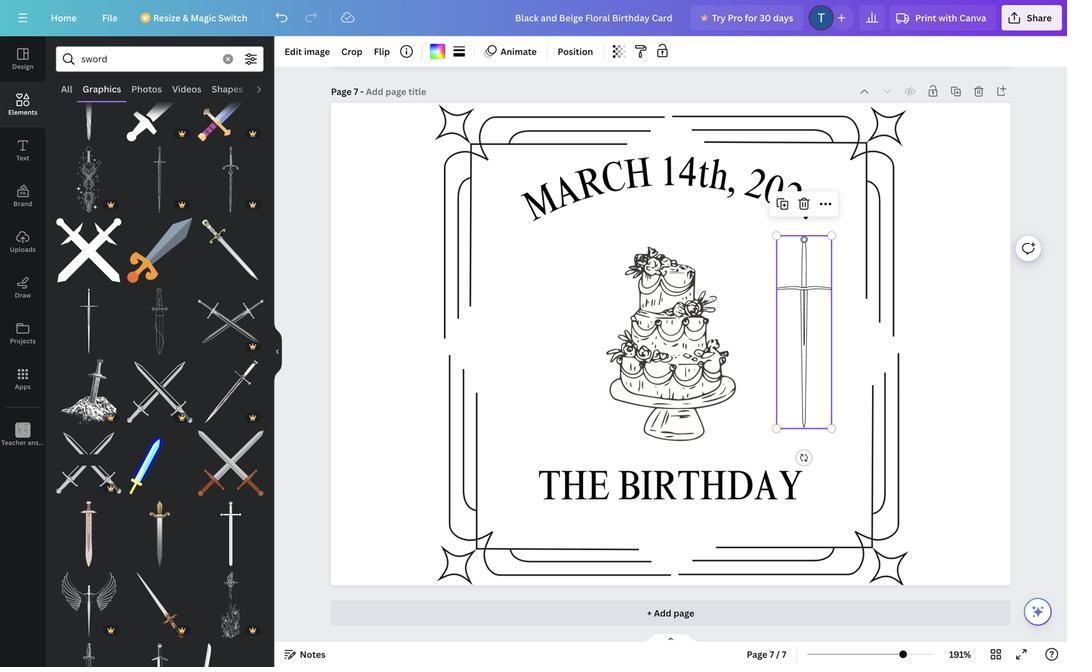 Task type: describe. For each thing, give the bounding box(es) containing it.
file button
[[92, 5, 128, 30]]

photos
[[131, 83, 162, 95]]

loose cartoon fantasy sword image
[[56, 76, 122, 141]]

medieval sword flat style icon image
[[127, 218, 193, 283]]

keys
[[52, 438, 66, 447]]

graphics
[[83, 83, 121, 95]]

design button
[[0, 36, 46, 82]]

notes
[[300, 648, 326, 661]]

flip
[[374, 45, 390, 58]]

try pro for 30 days
[[712, 12, 794, 24]]

animate button
[[480, 41, 542, 62]]

birthday
[[618, 470, 804, 511]]

resize & magic switch
[[153, 12, 248, 24]]

page for page 7 / 7
[[747, 648, 768, 661]]

for
[[745, 12, 758, 24]]

side panel tab list
[[0, 36, 66, 458]]

add
[[654, 607, 672, 619]]

2 horizontal spatial 7
[[782, 648, 787, 661]]

&
[[183, 12, 189, 24]]

magic
[[191, 12, 216, 24]]

Design title text field
[[505, 5, 686, 30]]

crop button
[[336, 41, 368, 62]]

page 7 / 7
[[747, 648, 787, 661]]

medieval sword sketch image
[[198, 359, 264, 425]]

try
[[712, 12, 726, 24]]

image
[[304, 45, 330, 58]]

switch
[[218, 12, 248, 24]]

apps button
[[0, 356, 46, 402]]

all button
[[56, 77, 78, 101]]

flip button
[[369, 41, 395, 62]]

home
[[51, 12, 77, 24]]

audio button
[[248, 77, 284, 101]]

teacher
[[1, 438, 26, 447]]

illustration of a sword image
[[56, 288, 122, 354]]

brand button
[[0, 173, 46, 219]]

file
[[102, 12, 118, 24]]

print with canva button
[[890, 5, 997, 30]]

edit image button
[[280, 41, 335, 62]]

edit image
[[285, 45, 330, 58]]

main menu bar
[[0, 0, 1067, 36]]

resize & magic switch button
[[133, 5, 258, 30]]

sword fight illustration image
[[198, 430, 264, 496]]

brand
[[13, 200, 32, 208]]

notes button
[[280, 644, 331, 665]]

graphics button
[[78, 77, 126, 101]]

;
[[22, 439, 24, 447]]

#ffffff image
[[430, 44, 445, 59]]

apps
[[15, 383, 31, 391]]

hide image
[[274, 321, 282, 382]]

resize
[[153, 12, 181, 24]]

191%
[[950, 648, 971, 661]]

teacher answer keys
[[1, 438, 66, 447]]

crop
[[341, 45, 363, 58]]

animate
[[501, 45, 537, 58]]

elements button
[[0, 82, 46, 128]]

edit
[[285, 45, 302, 58]]

+ add page
[[647, 607, 695, 619]]

uploads button
[[0, 219, 46, 265]]

position button
[[553, 41, 598, 62]]

videos
[[172, 83, 202, 95]]

home link
[[41, 5, 87, 30]]

draw button
[[0, 265, 46, 311]]

uploads
[[10, 245, 36, 254]]

canva
[[960, 12, 987, 24]]



Task type: vqa. For each thing, say whether or not it's contained in the screenshot.
Record
no



Task type: locate. For each thing, give the bounding box(es) containing it.
+
[[647, 607, 652, 619]]

/
[[776, 648, 780, 661]]

page inside button
[[747, 648, 768, 661]]

position
[[558, 45, 593, 58]]

photos button
[[126, 77, 167, 101]]

design
[[12, 62, 34, 71]]

shapes
[[212, 83, 243, 95]]

sword cartoon illustration image
[[127, 643, 193, 667]]

0 horizontal spatial 7
[[354, 85, 358, 98]]

page
[[674, 607, 695, 619]]

page 7 -
[[331, 85, 366, 98]]

3d saber sword image
[[127, 501, 193, 567]]

elements
[[8, 108, 38, 117]]

text
[[16, 154, 29, 162]]

print
[[916, 12, 937, 24]]

the birthday
[[538, 470, 804, 511]]

Page title text field
[[366, 85, 428, 98]]

page 7 / 7 button
[[742, 644, 792, 665]]

1 horizontal spatial page
[[747, 648, 768, 661]]

text button
[[0, 128, 46, 173]]

30
[[760, 12, 771, 24]]

all
[[61, 83, 72, 95]]

1 vertical spatial page
[[747, 648, 768, 661]]

videos button
[[167, 77, 207, 101]]

7 for /
[[770, 648, 774, 661]]

days
[[773, 12, 794, 24]]

sword icon art image
[[198, 76, 264, 141]]

try pro for 30 days button
[[691, 5, 804, 30]]

191% button
[[940, 644, 981, 665]]

share button
[[1002, 5, 1062, 30]]

audio
[[253, 83, 279, 95]]

-
[[360, 85, 364, 98]]

0 horizontal spatial page
[[331, 85, 352, 98]]

0 vertical spatial page
[[331, 85, 352, 98]]

canva assistant image
[[1031, 604, 1046, 620]]

1 horizontal spatial 7
[[770, 648, 774, 661]]

page left /
[[747, 648, 768, 661]]

lineless detailed archetype inspired sword image
[[56, 501, 122, 567]]

page left -
[[331, 85, 352, 98]]

draw
[[15, 291, 31, 300]]

show pages image
[[640, 633, 701, 643]]

page for page 7 -
[[331, 85, 352, 98]]

medieval sword design image
[[198, 501, 264, 567]]

answer
[[28, 438, 50, 447]]

ornate sword vector image
[[198, 218, 264, 283]]

projects
[[10, 337, 36, 345]]

sword illustration image
[[127, 572, 193, 638]]

7 left /
[[770, 648, 774, 661]]

shapes button
[[207, 77, 248, 101]]

page
[[331, 85, 352, 98], [747, 648, 768, 661]]

projects button
[[0, 311, 46, 356]]

Search elements search field
[[81, 47, 215, 71]]

7 right /
[[782, 648, 787, 661]]

1
[[660, 155, 679, 197]]

7 left -
[[354, 85, 358, 98]]

with
[[939, 12, 958, 24]]

7 for -
[[354, 85, 358, 98]]

pro
[[728, 12, 743, 24]]

group
[[56, 76, 122, 141], [127, 76, 193, 141], [198, 76, 264, 141], [127, 139, 193, 212], [198, 139, 264, 212], [56, 147, 122, 212], [56, 210, 122, 283], [127, 210, 193, 283], [198, 210, 264, 283], [56, 281, 122, 354], [198, 281, 264, 354], [127, 352, 193, 425], [198, 352, 264, 425], [56, 359, 122, 425], [56, 423, 122, 496], [127, 423, 193, 496], [198, 423, 264, 496], [56, 494, 122, 567], [198, 494, 264, 567], [127, 501, 193, 567], [56, 565, 122, 638], [127, 572, 193, 638], [198, 572, 264, 638], [56, 636, 122, 667], [127, 636, 193, 667], [198, 636, 264, 667]]

print with canva
[[916, 12, 987, 24]]

share
[[1027, 12, 1052, 24]]

7
[[354, 85, 358, 98], [770, 648, 774, 661], [782, 648, 787, 661]]

the
[[538, 470, 610, 511]]

+ add page button
[[331, 600, 1011, 626]]



